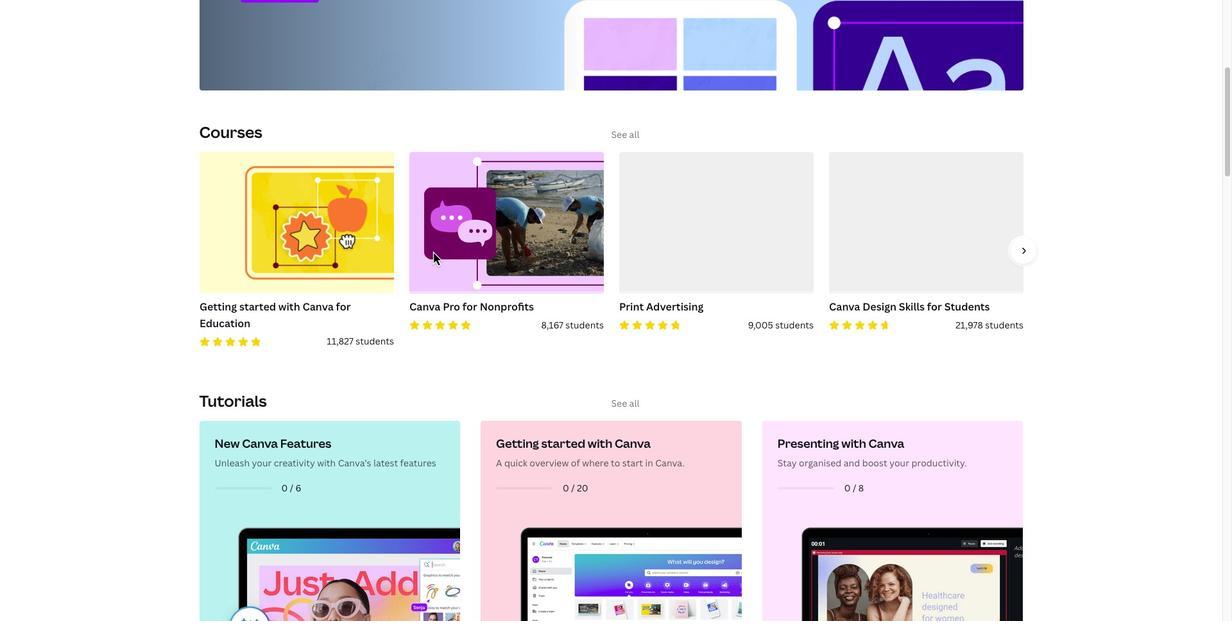 Task type: locate. For each thing, give the bounding box(es) containing it.
with
[[278, 300, 300, 314], [588, 436, 613, 451], [842, 436, 866, 451], [317, 457, 336, 469]]

1 horizontal spatial started
[[541, 436, 586, 451]]

started
[[239, 300, 276, 314], [541, 436, 586, 451]]

/ left '8'
[[853, 482, 857, 494]]

1 horizontal spatial /
[[571, 482, 575, 494]]

1 your from the left
[[252, 457, 272, 469]]

/ left 6
[[290, 482, 293, 494]]

canva left design
[[829, 300, 860, 314]]

overview
[[530, 457, 569, 469]]

started up education
[[239, 300, 276, 314]]

started up of
[[541, 436, 586, 451]]

started inside getting started with canva a quick overview of where to start in canva.
[[541, 436, 586, 451]]

3 0 from the left
[[845, 482, 851, 494]]

21,978
[[956, 319, 983, 331]]

print
[[619, 300, 644, 314]]

0 vertical spatial see all
[[611, 129, 640, 141]]

canva up start
[[615, 436, 651, 451]]

students right '11,827'
[[355, 335, 394, 348]]

see all link for tutorials
[[611, 397, 640, 410]]

canva inside new canva features unleash your creativity with canva's latest features
[[242, 436, 278, 451]]

1 / from the left
[[290, 482, 293, 494]]

0 horizontal spatial started
[[239, 300, 276, 314]]

see all for courses
[[611, 129, 640, 141]]

3 / from the left
[[853, 482, 857, 494]]

1 vertical spatial see
[[611, 397, 627, 410]]

students right 9,005
[[775, 319, 814, 331]]

started for education
[[239, 300, 276, 314]]

1 horizontal spatial your
[[890, 457, 910, 469]]

students
[[944, 300, 990, 314]]

/ for with
[[853, 482, 857, 494]]

in
[[645, 457, 653, 469]]

1 for from the left
[[336, 300, 351, 314]]

see all
[[611, 129, 640, 141], [611, 397, 640, 410]]

for inside getting started with canva for education
[[336, 300, 351, 314]]

0 left 6
[[281, 482, 288, 494]]

2 horizontal spatial for
[[927, 300, 942, 314]]

your right boost
[[890, 457, 910, 469]]

getting for quick
[[496, 436, 539, 451]]

advertising
[[646, 300, 703, 314]]

/
[[290, 482, 293, 494], [571, 482, 575, 494], [853, 482, 857, 494]]

0 vertical spatial all
[[629, 129, 640, 141]]

0 left 20
[[563, 482, 569, 494]]

your inside new canva features unleash your creativity with canva's latest features
[[252, 457, 272, 469]]

0 vertical spatial started
[[239, 300, 276, 314]]

2 horizontal spatial /
[[853, 482, 857, 494]]

for up '11,827'
[[336, 300, 351, 314]]

1 vertical spatial see all link
[[611, 397, 640, 410]]

getting up education
[[199, 300, 237, 314]]

1 all from the top
[[629, 129, 640, 141]]

getting inside getting started with canva for education
[[199, 300, 237, 314]]

to
[[611, 457, 620, 469]]

2 / from the left
[[571, 482, 575, 494]]

canva up boost
[[869, 436, 905, 451]]

0
[[281, 482, 288, 494], [563, 482, 569, 494], [845, 482, 851, 494]]

1 horizontal spatial for
[[462, 300, 477, 314]]

and
[[844, 457, 860, 469]]

productivity.
[[912, 457, 967, 469]]

getting inside getting started with canva a quick overview of where to start in canva.
[[496, 436, 539, 451]]

/ for started
[[571, 482, 575, 494]]

9,005 students
[[748, 319, 814, 331]]

0 vertical spatial see
[[611, 129, 627, 141]]

getting started with canva for education
[[199, 300, 351, 331]]

2 see from the top
[[611, 397, 627, 410]]

2 0 from the left
[[563, 482, 569, 494]]

canva design skills for students link
[[829, 299, 1024, 318]]

/ left 20
[[571, 482, 575, 494]]

latest
[[374, 457, 398, 469]]

1 vertical spatial all
[[629, 397, 640, 410]]

0 for with
[[845, 482, 851, 494]]

1 horizontal spatial getting
[[496, 436, 539, 451]]

canva right new
[[242, 436, 278, 451]]

0 horizontal spatial for
[[336, 300, 351, 314]]

your
[[252, 457, 272, 469], [890, 457, 910, 469]]

all for courses
[[629, 129, 640, 141]]

1 horizontal spatial 0
[[563, 482, 569, 494]]

2 all from the top
[[629, 397, 640, 410]]

getting up quick
[[496, 436, 539, 451]]

students right 8,167
[[565, 319, 604, 331]]

1 vertical spatial see all
[[611, 397, 640, 410]]

0 left '8'
[[845, 482, 851, 494]]

0 horizontal spatial 0
[[281, 482, 288, 494]]

1 vertical spatial started
[[541, 436, 586, 451]]

1 see all link from the top
[[611, 129, 640, 141]]

with inside getting started with canva for education
[[278, 300, 300, 314]]

see all link for courses
[[611, 129, 640, 141]]

start
[[622, 457, 643, 469]]

canva up '11,827'
[[302, 300, 333, 314]]

students right 21,978
[[985, 319, 1024, 331]]

started for quick
[[541, 436, 586, 451]]

0 vertical spatial see all link
[[611, 129, 640, 141]]

tutorials new features image
[[204, 425, 460, 621]]

pro
[[443, 300, 460, 314]]

2 horizontal spatial 0
[[845, 482, 851, 494]]

students for canva design skills for students
[[985, 319, 1024, 331]]

21,978 students
[[956, 319, 1024, 331]]

20
[[577, 482, 588, 494]]

all
[[629, 129, 640, 141], [629, 397, 640, 410]]

see
[[611, 129, 627, 141], [611, 397, 627, 410]]

all for tutorials
[[629, 397, 640, 410]]

0 vertical spatial getting
[[199, 300, 237, 314]]

2 see all link from the top
[[611, 397, 640, 410]]

your right unleash
[[252, 457, 272, 469]]

with inside presenting with canva stay organised and boost your productivity.
[[842, 436, 866, 451]]

presenting with canva stay organised and boost your productivity.
[[778, 436, 967, 469]]

getting started with canva for education image
[[199, 152, 394, 294]]

students for canva pro for nonprofits
[[565, 319, 604, 331]]

students
[[565, 319, 604, 331], [775, 319, 814, 331], [985, 319, 1024, 331], [355, 335, 394, 348]]

canva.
[[656, 457, 685, 469]]

2 see all from the top
[[611, 397, 640, 410]]

11,827
[[327, 335, 353, 348]]

see for tutorials
[[611, 397, 627, 410]]

for right skills
[[927, 300, 942, 314]]

courses link
[[199, 121, 262, 143]]

getting
[[199, 300, 237, 314], [496, 436, 539, 451]]

1 0 from the left
[[281, 482, 288, 494]]

see all link
[[611, 129, 640, 141], [611, 397, 640, 410]]

0 horizontal spatial your
[[252, 457, 272, 469]]

6
[[296, 482, 301, 494]]

9,005
[[748, 319, 773, 331]]

started inside getting started with canva for education
[[239, 300, 276, 314]]

2 your from the left
[[890, 457, 910, 469]]

0 horizontal spatial /
[[290, 482, 293, 494]]

for
[[336, 300, 351, 314], [462, 300, 477, 314], [927, 300, 942, 314]]

0 horizontal spatial getting
[[199, 300, 237, 314]]

canva pro for nonprofits
[[409, 300, 534, 314]]

for right pro
[[462, 300, 477, 314]]

1 see from the top
[[611, 129, 627, 141]]

1 vertical spatial getting
[[496, 436, 539, 451]]

with inside getting started with canva a quick overview of where to start in canva.
[[588, 436, 613, 451]]

1 see all from the top
[[611, 129, 640, 141]]

/ for canva
[[290, 482, 293, 494]]

canva inside getting started with canva a quick overview of where to start in canva.
[[615, 436, 651, 451]]

canva
[[302, 300, 333, 314], [409, 300, 440, 314], [829, 300, 860, 314], [242, 436, 278, 451], [615, 436, 651, 451], [869, 436, 905, 451]]



Task type: vqa. For each thing, say whether or not it's contained in the screenshot.
second Last from the top
no



Task type: describe. For each thing, give the bounding box(es) containing it.
see for courses
[[611, 129, 627, 141]]

canva's
[[338, 457, 371, 469]]

tutorials folders image
[[767, 425, 1023, 621]]

creativity
[[274, 457, 315, 469]]

tutorials getting started image
[[485, 425, 742, 621]]

canva design skills for students
[[829, 300, 990, 314]]

new
[[215, 436, 240, 451]]

print advertising
[[619, 300, 703, 314]]

0 / 6
[[281, 482, 301, 494]]

ds lp top hero banner image image
[[199, 0, 1024, 91]]

0 for started
[[563, 482, 569, 494]]

canva pro for nonprofits link
[[409, 299, 604, 318]]

presenting
[[778, 436, 839, 451]]

see all for tutorials
[[611, 397, 640, 410]]

new canva features unleash your creativity with canva's latest features
[[215, 436, 436, 469]]

canva pro for nonprofits image
[[409, 152, 604, 294]]

where
[[582, 457, 609, 469]]

with inside new canva features unleash your creativity with canva's latest features
[[317, 457, 336, 469]]

0 for canva
[[281, 482, 288, 494]]

quick
[[504, 457, 528, 469]]

unleash
[[215, 457, 250, 469]]

students for print advertising
[[775, 319, 814, 331]]

2 for from the left
[[462, 300, 477, 314]]

courses
[[199, 121, 262, 143]]

of
[[571, 457, 580, 469]]

canva left pro
[[409, 300, 440, 314]]

3 for from the left
[[927, 300, 942, 314]]

organised
[[799, 457, 842, 469]]

getting started with canva for education link
[[199, 299, 394, 335]]

design
[[863, 300, 896, 314]]

tutorials
[[199, 390, 267, 411]]

8,167 students
[[541, 319, 604, 331]]

getting started with canva a quick overview of where to start in canva.
[[496, 436, 685, 469]]

a
[[496, 457, 502, 469]]

canva inside presenting with canva stay organised and boost your productivity.
[[869, 436, 905, 451]]

0 / 8
[[845, 482, 864, 494]]

your inside presenting with canva stay organised and boost your productivity.
[[890, 457, 910, 469]]

skills
[[899, 300, 925, 314]]

canva inside getting started with canva for education
[[302, 300, 333, 314]]

students for getting started with canva for education
[[355, 335, 394, 348]]

11,827 students
[[327, 335, 394, 348]]

boost
[[862, 457, 888, 469]]

stay
[[778, 457, 797, 469]]

0 / 20
[[563, 482, 588, 494]]

features
[[280, 436, 331, 451]]

getting for education
[[199, 300, 237, 314]]

education
[[199, 316, 250, 331]]

tutorials link
[[199, 390, 267, 411]]

features
[[400, 457, 436, 469]]

nonprofits
[[480, 300, 534, 314]]

8,167
[[541, 319, 563, 331]]

8
[[859, 482, 864, 494]]

print advertising link
[[619, 299, 814, 318]]



